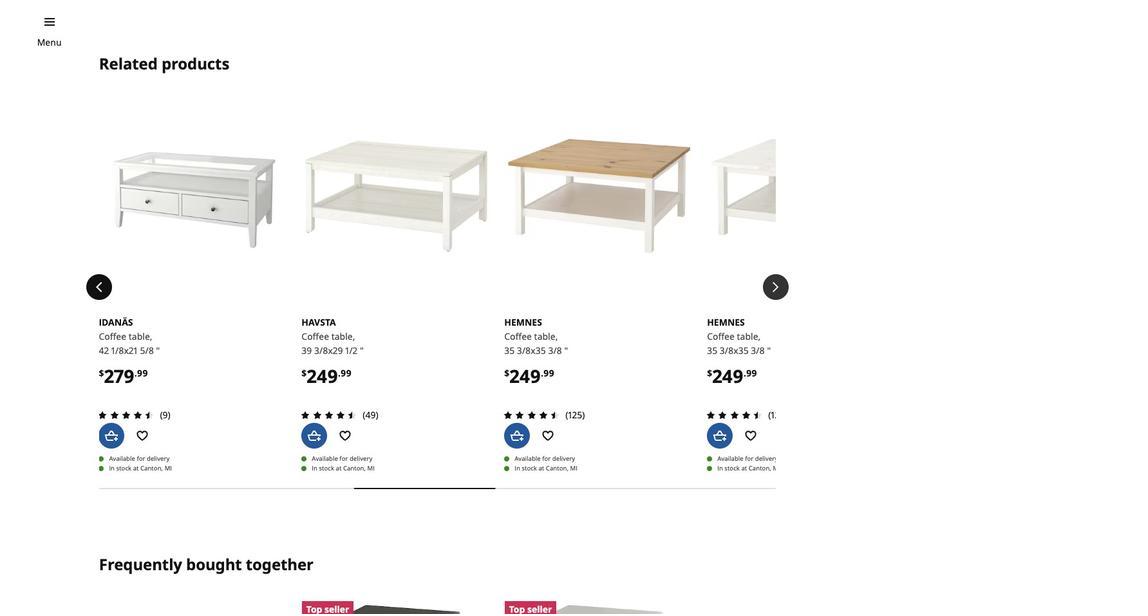 Task type: describe. For each thing, give the bounding box(es) containing it.
at for havsta coffee table, white, 39 3/8x29 1/2 " image
[[336, 464, 342, 473]]

$ 249 . 99 for hemnes coffee table, white stain/light brown, 35 3/8x35 3/8 " image
[[504, 364, 554, 388]]

$ 249 . 99 for havsta coffee table, white, 39 3/8x29 1/2 " image
[[302, 364, 352, 388]]

stock for havsta coffee table, white, 39 3/8x29 1/2 " image
[[319, 464, 334, 473]]

hemnes coffee table, white stain, 35 3/8x35 3/8 " image
[[707, 101, 897, 291]]

menu button
[[37, 35, 62, 50]]

(125) for hemnes coffee table, white stain/light brown, 35 3/8x35 3/8 " image
[[566, 409, 585, 421]]

idanäs
[[99, 316, 133, 329]]

3/8 for hemnes coffee table, white stain/light brown, 35 3/8x35 3/8 " image
[[548, 345, 562, 357]]

canton, for idanäs coffee table, white, 42 1/8x21 5/8 " image
[[140, 464, 163, 473]]

3/8x35 for hemnes coffee table, white stain/light brown, 35 3/8x35 3/8 " image
[[517, 345, 546, 357]]

idanäs nightstand, dark brown stained, 18 1/2x15 3/4 " image
[[302, 602, 492, 614]]

in for review: 4.5 out of 5 stars. total reviews: 49 image
[[312, 464, 318, 473]]

available for havsta coffee table, white, 39 3/8x29 1/2 " image
[[312, 455, 338, 463]]

hemnes coffee table, 35 3/8x35 3/8 " for hemnes coffee table, white stain/light brown, 35 3/8x35 3/8 " image
[[504, 316, 568, 357]]

$ 249 . 99 for hemnes coffee table, white stain, 35 3/8x35 3/8 " image
[[707, 364, 757, 388]]

review: 4.4 out of 5 stars. total reviews: 125 image for hemnes coffee table, white stain/light brown, 35 3/8x35 3/8 " image
[[501, 408, 563, 423]]

(125) for hemnes coffee table, white stain, 35 3/8x35 3/8 " image
[[768, 409, 788, 421]]

39
[[302, 345, 312, 357]]

. for hemnes coffee table, white stain, 35 3/8x35 3/8 " image
[[744, 367, 746, 379]]

hemnes for hemnes coffee table, white stain, 35 3/8x35 3/8 " image
[[707, 316, 745, 329]]

review: 4.4 out of 5 stars. total reviews: 125 image for hemnes coffee table, white stain, 35 3/8x35 3/8 " image
[[703, 408, 766, 423]]

coffee for hemnes coffee table, white stain, 35 3/8x35 3/8 " image
[[707, 330, 735, 343]]

3/8x29
[[314, 345, 343, 357]]

available for hemnes coffee table, white stain/light brown, 35 3/8x35 3/8 " image
[[515, 455, 541, 463]]

" for hemnes coffee table, white stain/light brown, 35 3/8x35 3/8 " image's review: 4.4 out of 5 stars. total reviews: 125 image
[[565, 345, 568, 357]]

in for hemnes coffee table, white stain/light brown, 35 3/8x35 3/8 " image's review: 4.4 out of 5 stars. total reviews: 125 image
[[515, 464, 520, 473]]

together
[[246, 554, 314, 575]]

coffee for hemnes coffee table, white stain/light brown, 35 3/8x35 3/8 " image
[[504, 330, 532, 343]]

stock for hemnes coffee table, white stain/light brown, 35 3/8x35 3/8 " image
[[522, 464, 537, 473]]

stock for idanäs coffee table, white, 42 1/8x21 5/8 " image
[[116, 464, 131, 473]]

mi for havsta coffee table, white, 39 3/8x29 1/2 " image
[[367, 464, 375, 473]]

" for review: 4.7 out of 5 stars. total reviews: 9 image
[[156, 345, 160, 357]]

table, for idanäs coffee table, white, 42 1/8x21 5/8 " image
[[129, 330, 152, 343]]

5/8
[[140, 345, 154, 357]]

at for hemnes coffee table, white stain/light brown, 35 3/8x35 3/8 " image
[[539, 464, 544, 473]]

" for hemnes coffee table, white stain, 35 3/8x35 3/8 " image review: 4.4 out of 5 stars. total reviews: 125 image
[[767, 345, 771, 357]]

for for havsta coffee table, white, 39 3/8x29 1/2 " image
[[340, 455, 348, 463]]

related
[[99, 53, 158, 74]]

$ for review: 4.7 out of 5 stars. total reviews: 9 image
[[99, 367, 104, 379]]

delivery for review: 4.5 out of 5 stars. total reviews: 49 image
[[350, 455, 372, 463]]

available for delivery for havsta coffee table, white, 39 3/8x29 1/2 " image
[[312, 455, 372, 463]]

hemnes coffee table, 35 3/8x35 3/8 " for hemnes coffee table, white stain, 35 3/8x35 3/8 " image
[[707, 316, 771, 357]]

available for delivery for hemnes coffee table, white stain, 35 3/8x35 3/8 " image
[[718, 455, 778, 463]]

. for havsta coffee table, white, 39 3/8x29 1/2 " image
[[338, 367, 341, 379]]

3/8 for hemnes coffee table, white stain, 35 3/8x35 3/8 " image
[[751, 345, 765, 357]]

idanäs coffee table, 42 1/8x21 5/8 "
[[99, 316, 160, 357]]

canton, for hemnes coffee table, white stain, 35 3/8x35 3/8 " image
[[749, 464, 772, 473]]

$ for review: 4.5 out of 5 stars. total reviews: 49 image
[[302, 367, 307, 379]]

canton, for havsta coffee table, white, 39 3/8x29 1/2 " image
[[343, 464, 366, 473]]

for for idanäs coffee table, white, 42 1/8x21 5/8 " image
[[137, 455, 145, 463]]

(49)
[[363, 409, 379, 421]]

3/8x35 for hemnes coffee table, white stain, 35 3/8x35 3/8 " image
[[720, 345, 749, 357]]

$ for hemnes coffee table, white stain/light brown, 35 3/8x35 3/8 " image's review: 4.4 out of 5 stars. total reviews: 125 image
[[504, 367, 510, 379]]



Task type: locate. For each thing, give the bounding box(es) containing it.
1 horizontal spatial 249
[[510, 364, 541, 388]]

available for idanäs coffee table, white, 42 1/8x21 5/8 " image
[[109, 455, 135, 463]]

1 horizontal spatial 35
[[707, 345, 718, 357]]

for for hemnes coffee table, white stain, 35 3/8x35 3/8 " image
[[745, 455, 754, 463]]

2 hemnes from the left
[[707, 316, 745, 329]]

related products
[[99, 53, 229, 74]]

1 hemnes coffee table, 35 3/8x35 3/8 " from the left
[[504, 316, 568, 357]]

2 (125) from the left
[[768, 409, 788, 421]]

table, inside idanäs coffee table, 42 1/8x21 5/8 "
[[129, 330, 152, 343]]

1 in stock at canton, mi from the left
[[109, 464, 172, 473]]

1 $ 249 . 99 from the left
[[302, 364, 352, 388]]

1 horizontal spatial $ 249 . 99
[[504, 364, 554, 388]]

stock for hemnes coffee table, white stain, 35 3/8x35 3/8 " image
[[725, 464, 740, 473]]

1 " from the left
[[156, 345, 160, 357]]

3 99 from the left
[[544, 367, 554, 379]]

99 for hemnes coffee table, white stain, 35 3/8x35 3/8 " image
[[746, 367, 757, 379]]

1 horizontal spatial 3/8x35
[[720, 345, 749, 357]]

2 35 from the left
[[707, 345, 718, 357]]

idanäs nightstand, white, 18 1/2x15 3/4 " image
[[505, 602, 695, 614]]

products
[[162, 53, 229, 74]]

2 in stock at canton, mi from the left
[[312, 464, 375, 473]]

table,
[[129, 330, 152, 343], [331, 330, 355, 343], [534, 330, 558, 343], [737, 330, 761, 343]]

249 for review: 4.5 out of 5 stars. total reviews: 49 image
[[307, 364, 338, 388]]

3 available for delivery from the left
[[515, 455, 575, 463]]

.
[[135, 367, 137, 379], [338, 367, 341, 379], [541, 367, 544, 379], [744, 367, 746, 379]]

1 available from the left
[[109, 455, 135, 463]]

99
[[137, 367, 148, 379], [341, 367, 352, 379], [544, 367, 554, 379], [746, 367, 757, 379]]

1/8x21
[[111, 345, 138, 357]]

35
[[504, 345, 515, 357], [707, 345, 718, 357]]

3/8
[[548, 345, 562, 357], [751, 345, 765, 357]]

2 delivery from the left
[[350, 455, 372, 463]]

1 3/8 from the left
[[548, 345, 562, 357]]

2 horizontal spatial $ 249 . 99
[[707, 364, 757, 388]]

2 horizontal spatial 249
[[712, 364, 744, 388]]

review: 4.5 out of 5 stars. total reviews: 49 image
[[298, 408, 360, 423]]

" inside idanäs coffee table, 42 1/8x21 5/8 "
[[156, 345, 160, 357]]

in for hemnes coffee table, white stain, 35 3/8x35 3/8 " image review: 4.4 out of 5 stars. total reviews: 125 image
[[718, 464, 723, 473]]

99 for havsta coffee table, white, 39 3/8x29 1/2 " image
[[341, 367, 352, 379]]

3 stock from the left
[[522, 464, 537, 473]]

2 in from the left
[[312, 464, 318, 473]]

1 delivery from the left
[[147, 455, 170, 463]]

3 $ 249 . 99 from the left
[[707, 364, 757, 388]]

1 $ from the left
[[99, 367, 104, 379]]

3 $ from the left
[[504, 367, 510, 379]]

4 " from the left
[[767, 345, 771, 357]]

4 coffee from the left
[[707, 330, 735, 343]]

mi for idanäs coffee table, white, 42 1/8x21 5/8 " image
[[165, 464, 172, 473]]

4 $ from the left
[[707, 367, 712, 379]]

2 . from the left
[[338, 367, 341, 379]]

2 $ from the left
[[302, 367, 307, 379]]

1 canton, from the left
[[140, 464, 163, 473]]

in stock at canton, mi
[[109, 464, 172, 473], [312, 464, 375, 473], [515, 464, 578, 473], [718, 464, 781, 473]]

249 for hemnes coffee table, white stain, 35 3/8x35 3/8 " image review: 4.4 out of 5 stars. total reviews: 125 image
[[712, 364, 744, 388]]

1 . from the left
[[135, 367, 137, 379]]

scrollbar
[[99, 479, 776, 498]]

1 99 from the left
[[137, 367, 148, 379]]

hemnes coffee table, white stain/light brown, 35 3/8x35 3/8 " image
[[504, 101, 694, 291]]

bought
[[186, 554, 242, 575]]

hemnes for hemnes coffee table, white stain/light brown, 35 3/8x35 3/8 " image
[[504, 316, 542, 329]]

review: 4.7 out of 5 stars. total reviews: 9 image
[[95, 408, 157, 423]]

at for idanäs coffee table, white, 42 1/8x21 5/8 " image
[[133, 464, 139, 473]]

3 " from the left
[[565, 345, 568, 357]]

table, for havsta coffee table, white, 39 3/8x29 1/2 " image
[[331, 330, 355, 343]]

" inside havsta coffee table, 39 3/8x29 1/2 "
[[360, 345, 364, 357]]

4 at from the left
[[742, 464, 747, 473]]

for
[[137, 455, 145, 463], [340, 455, 348, 463], [542, 455, 551, 463], [745, 455, 754, 463]]

2 " from the left
[[360, 345, 364, 357]]

for for hemnes coffee table, white stain/light brown, 35 3/8x35 3/8 " image
[[542, 455, 551, 463]]

0 horizontal spatial 35
[[504, 345, 515, 357]]

in stock at canton, mi for idanäs coffee table, white, 42 1/8x21 5/8 " image
[[109, 464, 172, 473]]

2 mi from the left
[[367, 464, 375, 473]]

1 table, from the left
[[129, 330, 152, 343]]

3 coffee from the left
[[504, 330, 532, 343]]

2 canton, from the left
[[343, 464, 366, 473]]

canton, for hemnes coffee table, white stain/light brown, 35 3/8x35 3/8 " image
[[546, 464, 569, 473]]

42
[[99, 345, 109, 357]]

0 horizontal spatial hemnes coffee table, 35 3/8x35 3/8 "
[[504, 316, 568, 357]]

4 available for delivery from the left
[[718, 455, 778, 463]]

"
[[156, 345, 160, 357], [360, 345, 364, 357], [565, 345, 568, 357], [767, 345, 771, 357]]

4 stock from the left
[[725, 464, 740, 473]]

4 canton, from the left
[[749, 464, 772, 473]]

at
[[133, 464, 139, 473], [336, 464, 342, 473], [539, 464, 544, 473], [742, 464, 747, 473]]

1 coffee from the left
[[99, 330, 126, 343]]

1 35 from the left
[[504, 345, 515, 357]]

1 horizontal spatial review: 4.4 out of 5 stars. total reviews: 125 image
[[703, 408, 766, 423]]

0 horizontal spatial review: 4.4 out of 5 stars. total reviews: 125 image
[[501, 408, 563, 423]]

mi for hemnes coffee table, white stain, 35 3/8x35 3/8 " image
[[773, 464, 781, 473]]

1 horizontal spatial 3/8
[[751, 345, 765, 357]]

3/8x35
[[517, 345, 546, 357], [720, 345, 749, 357]]

2 99 from the left
[[341, 367, 352, 379]]

249 for hemnes coffee table, white stain/light brown, 35 3/8x35 3/8 " image's review: 4.4 out of 5 stars. total reviews: 125 image
[[510, 364, 541, 388]]

4 . from the left
[[744, 367, 746, 379]]

35 for hemnes coffee table, white stain, 35 3/8x35 3/8 " image review: 4.4 out of 5 stars. total reviews: 125 image
[[707, 345, 718, 357]]

4 for from the left
[[745, 455, 754, 463]]

coffee for havsta coffee table, white, 39 3/8x29 1/2 " image
[[302, 330, 329, 343]]

available for delivery for idanäs coffee table, white, 42 1/8x21 5/8 " image
[[109, 455, 170, 463]]

$
[[99, 367, 104, 379], [302, 367, 307, 379], [504, 367, 510, 379], [707, 367, 712, 379]]

1 review: 4.4 out of 5 stars. total reviews: 125 image from the left
[[501, 408, 563, 423]]

2 3/8x35 from the left
[[720, 345, 749, 357]]

3 table, from the left
[[534, 330, 558, 343]]

3 for from the left
[[542, 455, 551, 463]]

3 at from the left
[[539, 464, 544, 473]]

1 hemnes from the left
[[504, 316, 542, 329]]

. for idanäs coffee table, white, 42 1/8x21 5/8 " image
[[135, 367, 137, 379]]

in stock at canton, mi for hemnes coffee table, white stain, 35 3/8x35 3/8 " image
[[718, 464, 781, 473]]

3 mi from the left
[[570, 464, 578, 473]]

1 horizontal spatial hemnes
[[707, 316, 745, 329]]

hemnes coffee table, 35 3/8x35 3/8 "
[[504, 316, 568, 357], [707, 316, 771, 357]]

table, inside havsta coffee table, 39 3/8x29 1/2 "
[[331, 330, 355, 343]]

coffee inside idanäs coffee table, 42 1/8x21 5/8 "
[[99, 330, 126, 343]]

table, for hemnes coffee table, white stain/light brown, 35 3/8x35 3/8 " image
[[534, 330, 558, 343]]

1 stock from the left
[[116, 464, 131, 473]]

2 available from the left
[[312, 455, 338, 463]]

. for hemnes coffee table, white stain/light brown, 35 3/8x35 3/8 " image
[[541, 367, 544, 379]]

3 delivery from the left
[[553, 455, 575, 463]]

frequently bought together
[[99, 554, 314, 575]]

in
[[109, 464, 115, 473], [312, 464, 318, 473], [515, 464, 520, 473], [718, 464, 723, 473]]

2 $ 249 . 99 from the left
[[504, 364, 554, 388]]

(9)
[[160, 409, 171, 421]]

99 for idanäs coffee table, white, 42 1/8x21 5/8 " image
[[137, 367, 148, 379]]

1 mi from the left
[[165, 464, 172, 473]]

4 in stock at canton, mi from the left
[[718, 464, 781, 473]]

3 in from the left
[[515, 464, 520, 473]]

35 for hemnes coffee table, white stain/light brown, 35 3/8x35 3/8 " image's review: 4.4 out of 5 stars. total reviews: 125 image
[[504, 345, 515, 357]]

havsta coffee table, 39 3/8x29 1/2 "
[[302, 316, 364, 357]]

in for review: 4.7 out of 5 stars. total reviews: 9 image
[[109, 464, 115, 473]]

4 delivery from the left
[[755, 455, 778, 463]]

delivery for review: 4.7 out of 5 stars. total reviews: 9 image
[[147, 455, 170, 463]]

review: 4.4 out of 5 stars. total reviews: 125 image
[[501, 408, 563, 423], [703, 408, 766, 423]]

0 horizontal spatial hemnes
[[504, 316, 542, 329]]

delivery for hemnes coffee table, white stain/light brown, 35 3/8x35 3/8 " image's review: 4.4 out of 5 stars. total reviews: 125 image
[[553, 455, 575, 463]]

$ 249 . 99
[[302, 364, 352, 388], [504, 364, 554, 388], [707, 364, 757, 388]]

0 horizontal spatial 249
[[307, 364, 338, 388]]

0 horizontal spatial (125)
[[566, 409, 585, 421]]

in stock at canton, mi for hemnes coffee table, white stain/light brown, 35 3/8x35 3/8 " image
[[515, 464, 578, 473]]

2 stock from the left
[[319, 464, 334, 473]]

2 3/8 from the left
[[751, 345, 765, 357]]

3 . from the left
[[541, 367, 544, 379]]

1 horizontal spatial (125)
[[768, 409, 788, 421]]

havsta
[[302, 316, 336, 329]]

1 available for delivery from the left
[[109, 455, 170, 463]]

0 horizontal spatial $ 249 . 99
[[302, 364, 352, 388]]

available for delivery
[[109, 455, 170, 463], [312, 455, 372, 463], [515, 455, 575, 463], [718, 455, 778, 463]]

2 hemnes coffee table, 35 3/8x35 3/8 " from the left
[[707, 316, 771, 357]]

frequently
[[99, 554, 182, 575]]

canton,
[[140, 464, 163, 473], [343, 464, 366, 473], [546, 464, 569, 473], [749, 464, 772, 473]]

1 249 from the left
[[307, 364, 338, 388]]

coffee
[[99, 330, 126, 343], [302, 330, 329, 343], [504, 330, 532, 343], [707, 330, 735, 343]]

249
[[307, 364, 338, 388], [510, 364, 541, 388], [712, 364, 744, 388]]

1/2
[[345, 345, 358, 357]]

4 table, from the left
[[737, 330, 761, 343]]

3 249 from the left
[[712, 364, 744, 388]]

delivery for hemnes coffee table, white stain, 35 3/8x35 3/8 " image review: 4.4 out of 5 stars. total reviews: 125 image
[[755, 455, 778, 463]]

2 coffee from the left
[[302, 330, 329, 343]]

3 canton, from the left
[[546, 464, 569, 473]]

table, for hemnes coffee table, white stain, 35 3/8x35 3/8 " image
[[737, 330, 761, 343]]

hemnes
[[504, 316, 542, 329], [707, 316, 745, 329]]

99 inside $ 279 . 99
[[137, 367, 148, 379]]

4 99 from the left
[[746, 367, 757, 379]]

$ for hemnes coffee table, white stain, 35 3/8x35 3/8 " image review: 4.4 out of 5 stars. total reviews: 125 image
[[707, 367, 712, 379]]

2 249 from the left
[[510, 364, 541, 388]]

delivery
[[147, 455, 170, 463], [350, 455, 372, 463], [553, 455, 575, 463], [755, 455, 778, 463]]

2 review: 4.4 out of 5 stars. total reviews: 125 image from the left
[[703, 408, 766, 423]]

1 at from the left
[[133, 464, 139, 473]]

3 available from the left
[[515, 455, 541, 463]]

0 horizontal spatial 3/8x35
[[517, 345, 546, 357]]

0 horizontal spatial 3/8
[[548, 345, 562, 357]]

(125)
[[566, 409, 585, 421], [768, 409, 788, 421]]

idanäs coffee table, white, 42 1/8x21 5/8 " image
[[99, 101, 289, 291]]

menu
[[37, 36, 62, 48]]

1 in from the left
[[109, 464, 115, 473]]

mi for hemnes coffee table, white stain/light brown, 35 3/8x35 3/8 " image
[[570, 464, 578, 473]]

4 available from the left
[[718, 455, 744, 463]]

coffee for idanäs coffee table, white, 42 1/8x21 5/8 " image
[[99, 330, 126, 343]]

1 for from the left
[[137, 455, 145, 463]]

2 table, from the left
[[331, 330, 355, 343]]

mi
[[165, 464, 172, 473], [367, 464, 375, 473], [570, 464, 578, 473], [773, 464, 781, 473]]

279
[[104, 364, 135, 388]]

2 for from the left
[[340, 455, 348, 463]]

available for hemnes coffee table, white stain, 35 3/8x35 3/8 " image
[[718, 455, 744, 463]]

$ inside $ 279 . 99
[[99, 367, 104, 379]]

$ 279 . 99
[[99, 364, 148, 388]]

1 horizontal spatial hemnes coffee table, 35 3/8x35 3/8 "
[[707, 316, 771, 357]]

2 available for delivery from the left
[[312, 455, 372, 463]]

3 in stock at canton, mi from the left
[[515, 464, 578, 473]]

4 in from the left
[[718, 464, 723, 473]]

havsta coffee table, white, 39 3/8x29 1/2 " image
[[302, 101, 492, 291]]

4 mi from the left
[[773, 464, 781, 473]]

available
[[109, 455, 135, 463], [312, 455, 338, 463], [515, 455, 541, 463], [718, 455, 744, 463]]

in stock at canton, mi for havsta coffee table, white, 39 3/8x29 1/2 " image
[[312, 464, 375, 473]]

1 (125) from the left
[[566, 409, 585, 421]]

1 3/8x35 from the left
[[517, 345, 546, 357]]

" for review: 4.5 out of 5 stars. total reviews: 49 image
[[360, 345, 364, 357]]

stock
[[116, 464, 131, 473], [319, 464, 334, 473], [522, 464, 537, 473], [725, 464, 740, 473]]

99 for hemnes coffee table, white stain/light brown, 35 3/8x35 3/8 " image
[[544, 367, 554, 379]]

. inside $ 279 . 99
[[135, 367, 137, 379]]

available for delivery for hemnes coffee table, white stain/light brown, 35 3/8x35 3/8 " image
[[515, 455, 575, 463]]

2 at from the left
[[336, 464, 342, 473]]

at for hemnes coffee table, white stain, 35 3/8x35 3/8 " image
[[742, 464, 747, 473]]

coffee inside havsta coffee table, 39 3/8x29 1/2 "
[[302, 330, 329, 343]]



Task type: vqa. For each thing, say whether or not it's contained in the screenshot.
second table, from the left
yes



